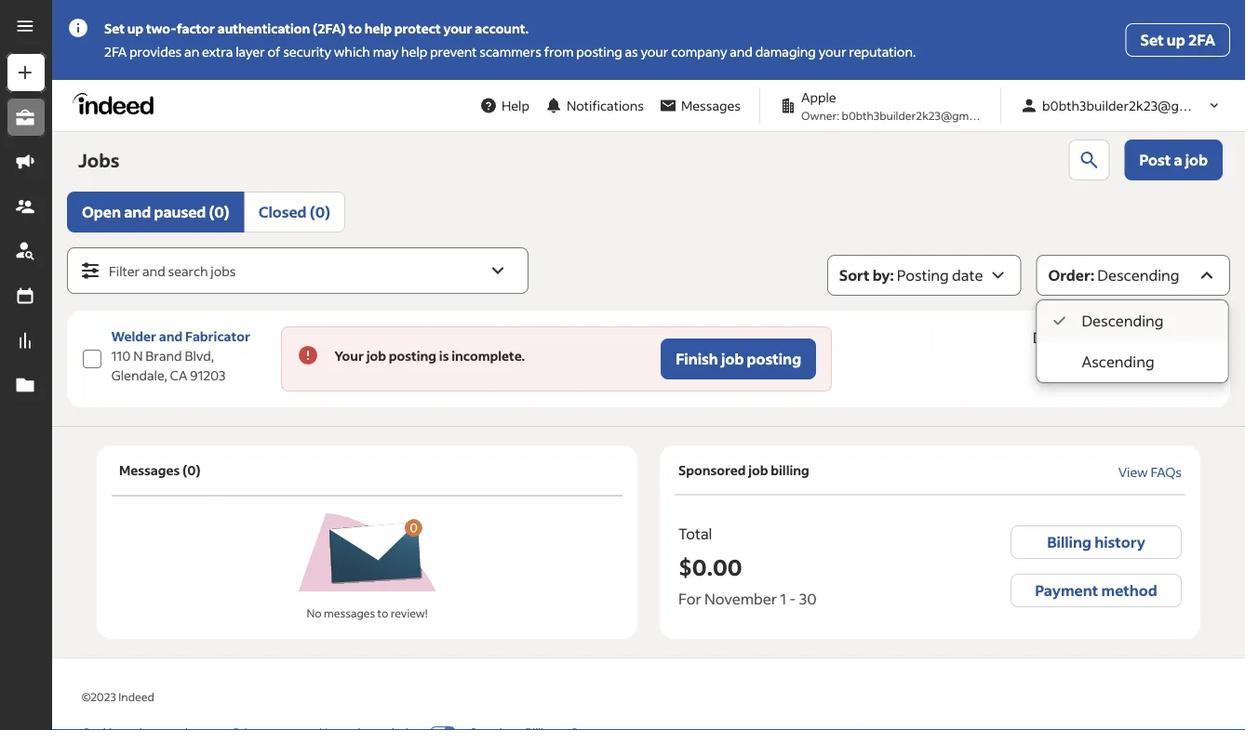 Task type: vqa. For each thing, say whether or not it's contained in the screenshot.
indeed home image on the left of the page
yes



Task type: describe. For each thing, give the bounding box(es) containing it.
blvd,
[[185, 348, 214, 364]]

a
[[1174, 150, 1183, 169]]

reputation.
[[849, 43, 916, 60]]

and for open and paused (0)
[[124, 202, 151, 222]]

2 horizontal spatial your
[[819, 43, 847, 60]]

billing history
[[1047, 533, 1146, 552]]

payment method
[[1035, 581, 1158, 600]]

set for set up two-factor authentication (2fa) to help protect your account. 2fa provides an extra layer of security which may help prevent scammers from posting as your company and damaging your reputation.
[[104, 20, 125, 37]]

set for set up 2fa
[[1141, 30, 1164, 49]]

2fa inside 'link'
[[1189, 30, 1216, 49]]

view faqs
[[1119, 464, 1182, 481]]

finish job posting
[[676, 350, 802, 369]]

job for finish job posting
[[722, 350, 744, 369]]

view
[[1119, 464, 1148, 481]]

ascending
[[1082, 352, 1155, 371]]

©2023
[[82, 690, 116, 704]]

billing
[[771, 462, 810, 478]]

for
[[679, 590, 702, 609]]

sponsored
[[679, 462, 746, 478]]

n
[[133, 348, 143, 364]]

ca
[[170, 367, 187, 384]]

damaging
[[756, 43, 816, 60]]

filter and search jobs
[[109, 263, 236, 280]]

as
[[625, 43, 638, 60]]

(0) for messages (0)
[[183, 462, 201, 479]]

prevent
[[430, 43, 477, 60]]

history
[[1095, 533, 1146, 552]]

closed
[[259, 202, 307, 222]]

30
[[799, 590, 817, 609]]

payment
[[1035, 581, 1099, 600]]

provides
[[129, 43, 182, 60]]

security
[[283, 43, 331, 60]]

two-
[[146, 20, 177, 37]]

post
[[1140, 150, 1171, 169]]

may
[[373, 43, 399, 60]]

your job posting is incomplete.
[[334, 348, 525, 364]]

1 horizontal spatial (0)
[[209, 202, 230, 222]]

sort
[[839, 266, 870, 285]]

jobs
[[78, 148, 119, 172]]

1 horizontal spatial your
[[641, 43, 669, 60]]

1
[[780, 590, 787, 609]]

set up 2fa
[[1141, 30, 1216, 49]]

of
[[268, 43, 281, 60]]

jobs
[[211, 263, 236, 280]]

november
[[705, 590, 777, 609]]

owner:
[[802, 108, 840, 122]]

open
[[82, 202, 121, 222]]

draft
[[1033, 328, 1069, 347]]

total $0.00 for november 1 - 30
[[679, 525, 817, 609]]

scammers
[[480, 43, 542, 60]]

which
[[334, 43, 370, 60]]

-
[[790, 590, 796, 609]]

post a job
[[1140, 150, 1208, 169]]

from
[[544, 43, 574, 60]]

and for filter and search jobs
[[142, 263, 165, 280]]

0 horizontal spatial help
[[365, 20, 392, 37]]

help
[[502, 97, 530, 114]]

view faqs link
[[1119, 464, 1182, 481]]

brand
[[146, 348, 182, 364]]

welder and fabricator link
[[111, 328, 250, 345]]

review!
[[391, 606, 428, 621]]

messages link
[[652, 88, 748, 123]]

up for 2fa
[[1167, 30, 1186, 49]]

order: list box
[[1037, 301, 1228, 383]]

welder
[[111, 328, 156, 345]]

is
[[439, 348, 449, 364]]

billing history link
[[1011, 526, 1182, 559]]

posting
[[897, 266, 949, 285]]

open and paused (0)
[[82, 202, 230, 222]]

posting inside set up two-factor authentication (2fa) to help protect your account. 2fa provides an extra layer of security which may help prevent scammers from posting as your company and damaging your reputation.
[[577, 43, 622, 60]]

notifications button
[[537, 85, 652, 126]]

apple owner: b0bth3builder2k23@gmail.com
[[802, 89, 1006, 122]]

job for your job posting is incomplete.
[[367, 348, 386, 364]]

filter
[[109, 263, 140, 280]]

b0bth3builder2k23@gmail.com inside apple owner: b0bth3builder2k23@gmail.com
[[842, 108, 1006, 122]]

order: descending
[[1049, 266, 1180, 285]]

b0bth3builder2k23@gmail.com button
[[1013, 88, 1234, 123]]

(0) for closed (0)
[[310, 202, 331, 222]]

paused
[[154, 202, 206, 222]]



Task type: locate. For each thing, give the bounding box(es) containing it.
help
[[365, 20, 392, 37], [401, 43, 428, 60]]

b0bth3builder2k23@gmail.com up post
[[1043, 97, 1234, 114]]

1 horizontal spatial messages
[[681, 97, 741, 114]]

110
[[111, 348, 131, 364]]

0 horizontal spatial posting
[[389, 348, 437, 364]]

0 vertical spatial descending
[[1098, 266, 1180, 285]]

to up which
[[349, 20, 362, 37]]

job for sponsored job billing
[[749, 462, 768, 478]]

your up prevent
[[444, 20, 472, 37]]

posting
[[577, 43, 622, 60], [389, 348, 437, 364], [747, 350, 802, 369]]

b0bth3builder2k23@gmail.com inside "dropdown button"
[[1043, 97, 1234, 114]]

billing
[[1047, 533, 1092, 552]]

set up b0bth3builder2k23@gmail.com "dropdown button" at the right top of the page
[[1141, 30, 1164, 49]]

messages
[[681, 97, 741, 114], [119, 462, 180, 479]]

payment method link
[[1011, 574, 1182, 608]]

2fa inside set up two-factor authentication (2fa) to help protect your account. 2fa provides an extra layer of security which may help prevent scammers from posting as your company and damaging your reputation.
[[104, 43, 127, 60]]

(2fa)
[[313, 20, 346, 37]]

posting left is on the left top
[[389, 348, 437, 364]]

apple owner: b0bth3builder2k23@gmail.com element
[[772, 88, 1006, 124]]

2 horizontal spatial posting
[[747, 350, 802, 369]]

search
[[168, 263, 208, 280]]

up inside 'link'
[[1167, 30, 1186, 49]]

posting for your job posting is incomplete.
[[389, 348, 437, 364]]

closed (0)
[[259, 202, 331, 222]]

fabricator
[[185, 328, 250, 345]]

to
[[349, 20, 362, 37], [378, 606, 389, 621]]

descending up ascending
[[1082, 311, 1164, 330]]

filter and search jobs element
[[68, 249, 528, 293]]

notifications
[[567, 97, 644, 114]]

company
[[671, 43, 727, 60]]

1 vertical spatial descending
[[1082, 311, 1164, 330]]

messages for messages (0)
[[119, 462, 180, 479]]

0 horizontal spatial set
[[104, 20, 125, 37]]

job
[[1186, 150, 1208, 169], [367, 348, 386, 364], [722, 350, 744, 369], [749, 462, 768, 478]]

your right as on the top of the page
[[641, 43, 669, 60]]

welder and fabricator 110 n brand blvd, glendale, ca 91203
[[111, 328, 250, 384]]

1 vertical spatial to
[[378, 606, 389, 621]]

account.
[[475, 20, 529, 37]]

posting for finish job posting
[[747, 350, 802, 369]]

by:
[[873, 266, 894, 285]]

2 horizontal spatial (0)
[[310, 202, 331, 222]]

order:
[[1049, 266, 1095, 285]]

job left billing
[[749, 462, 768, 478]]

an
[[184, 43, 199, 60]]

to inside set up two-factor authentication (2fa) to help protect your account. 2fa provides an extra layer of security which may help prevent scammers from posting as your company and damaging your reputation.
[[349, 20, 362, 37]]

set inside set up two-factor authentication (2fa) to help protect your account. 2fa provides an extra layer of security which may help prevent scammers from posting as your company and damaging your reputation.
[[104, 20, 125, 37]]

total
[[679, 525, 713, 544]]

©2023 indeed
[[82, 690, 154, 704]]

set
[[104, 20, 125, 37], [1141, 30, 1164, 49]]

your
[[334, 348, 364, 364]]

1 horizontal spatial b0bth3builder2k23@gmail.com
[[1043, 97, 1234, 114]]

0 horizontal spatial up
[[127, 20, 143, 37]]

help button
[[472, 88, 537, 123]]

sponsored job billing
[[679, 462, 810, 478]]

apple
[[802, 89, 837, 106]]

descending up descending 'option'
[[1098, 266, 1180, 285]]

Select job checkbox
[[83, 350, 101, 369]]

menu bar
[[0, 52, 52, 731]]

help up may
[[365, 20, 392, 37]]

and right filter
[[142, 263, 165, 280]]

no messages to review!
[[307, 606, 428, 621]]

0 vertical spatial messages
[[681, 97, 741, 114]]

0 horizontal spatial (0)
[[183, 462, 201, 479]]

and for welder and fabricator 110 n brand blvd, glendale, ca 91203
[[159, 328, 183, 345]]

job right "your"
[[367, 348, 386, 364]]

date
[[952, 266, 983, 285]]

job right a
[[1186, 150, 1208, 169]]

set up 2fa link
[[1126, 23, 1231, 57]]

set left two-
[[104, 20, 125, 37]]

search candidates image
[[1078, 149, 1101, 171]]

0 horizontal spatial 2fa
[[104, 43, 127, 60]]

up for two-
[[127, 20, 143, 37]]

(0)
[[209, 202, 230, 222], [310, 202, 331, 222], [183, 462, 201, 479]]

and right open
[[124, 202, 151, 222]]

up up b0bth3builder2k23@gmail.com "dropdown button" at the right top of the page
[[1167, 30, 1186, 49]]

1 horizontal spatial 2fa
[[1189, 30, 1216, 49]]

your right damaging
[[819, 43, 847, 60]]

extra
[[202, 43, 233, 60]]

$0.00
[[679, 553, 742, 581]]

to left review!
[[378, 606, 389, 621]]

indeed
[[119, 690, 154, 704]]

expand advanced search image
[[487, 260, 509, 282]]

no
[[307, 606, 322, 621]]

incomplete.
[[452, 348, 525, 364]]

b0bth3builder2k23@gmail.com
[[1043, 97, 1234, 114], [842, 108, 1006, 122]]

messages for messages
[[681, 97, 741, 114]]

and up brand
[[159, 328, 183, 345]]

b0bth3builder2k23@gmail.com down the reputation.
[[842, 108, 1006, 122]]

posting left as on the top of the page
[[577, 43, 622, 60]]

descending inside 'option'
[[1082, 311, 1164, 330]]

0 horizontal spatial your
[[444, 20, 472, 37]]

1 vertical spatial messages
[[119, 462, 180, 479]]

1 horizontal spatial posting
[[577, 43, 622, 60]]

job inside button
[[722, 350, 744, 369]]

up inside set up two-factor authentication (2fa) to help protect your account. 2fa provides an extra layer of security which may help prevent scammers from posting as your company and damaging your reputation.
[[127, 20, 143, 37]]

finish job posting button
[[661, 339, 817, 380]]

0 horizontal spatial b0bth3builder2k23@gmail.com
[[842, 108, 1006, 122]]

job title and location element
[[111, 327, 265, 385]]

faqs
[[1151, 464, 1182, 481]]

posting right finish
[[747, 350, 802, 369]]

messages (0)
[[119, 462, 201, 479]]

and inside the welder and fabricator 110 n brand blvd, glendale, ca 91203
[[159, 328, 183, 345]]

finish job posting group
[[281, 327, 832, 392]]

91203
[[190, 367, 226, 384]]

descending option
[[1037, 301, 1228, 342]]

factor
[[177, 20, 215, 37]]

descending
[[1098, 266, 1180, 285], [1082, 311, 1164, 330]]

your
[[444, 20, 472, 37], [641, 43, 669, 60], [819, 43, 847, 60]]

set inside set up 2fa 'link'
[[1141, 30, 1164, 49]]

1 horizontal spatial to
[[378, 606, 389, 621]]

posting inside button
[[747, 350, 802, 369]]

post a job link
[[1125, 140, 1223, 181]]

job right finish
[[722, 350, 744, 369]]

indeed home image
[[73, 93, 162, 115]]

help down protect
[[401, 43, 428, 60]]

up left two-
[[127, 20, 143, 37]]

up
[[127, 20, 143, 37], [1167, 30, 1186, 49]]

layer
[[236, 43, 265, 60]]

glendale,
[[111, 367, 167, 384]]

1 vertical spatial help
[[401, 43, 428, 60]]

0 horizontal spatial messages
[[119, 462, 180, 479]]

1 horizontal spatial set
[[1141, 30, 1164, 49]]

0 vertical spatial to
[[349, 20, 362, 37]]

method
[[1102, 581, 1158, 600]]

1 horizontal spatial up
[[1167, 30, 1186, 49]]

and inside set up two-factor authentication (2fa) to help protect your account. 2fa provides an extra layer of security which may help prevent scammers from posting as your company and damaging your reputation.
[[730, 43, 753, 60]]

authentication
[[218, 20, 310, 37]]

0 vertical spatial help
[[365, 20, 392, 37]]

1 horizontal spatial help
[[401, 43, 428, 60]]

sort by: posting date
[[839, 266, 983, 285]]

messages
[[324, 606, 375, 621]]

set up two-factor authentication (2fa) to help protect your account. 2fa provides an extra layer of security which may help prevent scammers from posting as your company and damaging your reputation.
[[104, 20, 916, 60]]

and right company
[[730, 43, 753, 60]]

0 horizontal spatial to
[[349, 20, 362, 37]]



